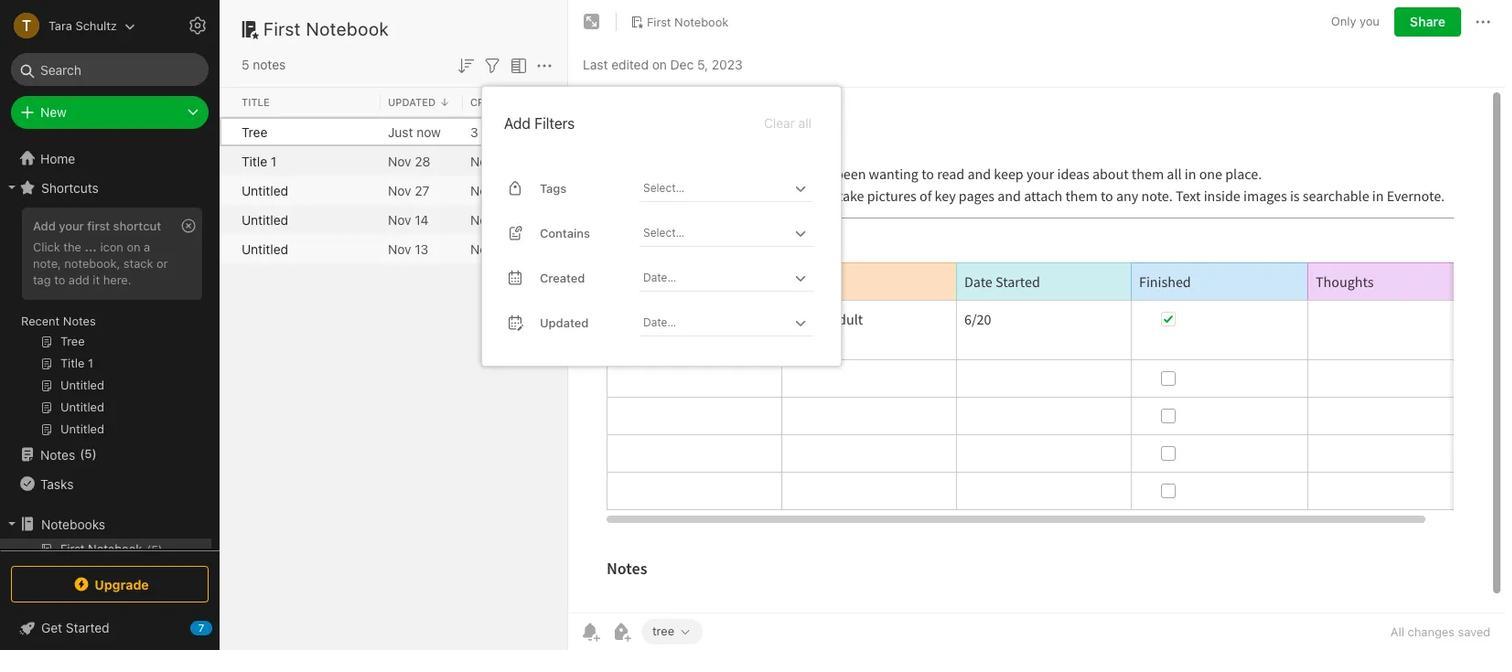 Task type: vqa. For each thing, say whether or not it's contained in the screenshot.
Expand Tags image
no



Task type: describe. For each thing, give the bounding box(es) containing it.
tree button
[[641, 619, 703, 645]]

first for nov 27
[[553, 183, 579, 198]]

add tag image
[[610, 621, 632, 643]]

group containing add your first shortcut
[[0, 202, 211, 447]]

add filters image
[[481, 55, 503, 77]]

updated inside note list element
[[388, 96, 436, 108]]

tasks
[[40, 476, 74, 492]]

notebook inside button
[[674, 14, 729, 29]]

28
[[415, 153, 430, 169]]

filters
[[535, 115, 575, 132]]

shortcuts
[[41, 180, 99, 195]]

( 5 )
[[147, 544, 162, 557]]

notebook for nov 13
[[582, 241, 640, 257]]

edited
[[611, 56, 649, 72]]

a
[[144, 240, 150, 254]]

more actions image
[[1472, 11, 1494, 33]]

home
[[40, 151, 75, 166]]

notes inside notes ( 5 )
[[40, 447, 75, 463]]

click
[[33, 240, 60, 254]]

1 vertical spatial )
[[158, 544, 162, 557]]

 input text field for tags
[[641, 175, 790, 201]]

it
[[93, 273, 100, 287]]

get
[[41, 620, 62, 636]]

just
[[388, 124, 413, 140]]

3 min ago
[[470, 124, 529, 140]]

only you
[[1331, 14, 1380, 29]]

27 for nov 27
[[497, 183, 512, 198]]

your
[[59, 219, 84, 233]]

tree
[[242, 124, 268, 140]]

5 inside group
[[151, 544, 158, 557]]

first for nov 13
[[553, 241, 579, 257]]

untitled for nov 14
[[242, 212, 288, 227]]

first
[[87, 219, 110, 233]]

share button
[[1394, 7, 1461, 37]]

Sort options field
[[455, 53, 477, 77]]

3
[[470, 124, 478, 140]]

all
[[1391, 625, 1405, 640]]

1 vertical spatial created
[[540, 270, 585, 285]]

notebook for nov 27
[[582, 183, 640, 198]]

title 1
[[242, 153, 277, 169]]

now
[[417, 124, 441, 140]]

add for add your first shortcut
[[33, 219, 56, 233]]

here.
[[103, 273, 131, 287]]

more actions field inside note window element
[[1472, 7, 1494, 37]]

untitled for nov 13
[[242, 241, 288, 257]]

( inside notes ( 5 )
[[80, 447, 85, 461]]

settings image
[[187, 15, 209, 37]]

all changes saved
[[1391, 625, 1491, 640]]

last
[[583, 56, 608, 72]]

title for title
[[242, 96, 270, 108]]

tree
[[652, 624, 674, 639]]

new button
[[11, 96, 209, 129]]

last edited on dec 5, 2023
[[583, 56, 743, 72]]

shortcuts button
[[0, 173, 211, 202]]

 Date picker field
[[640, 310, 830, 337]]

shortcut
[[113, 219, 161, 233]]

first for 3 min ago
[[553, 124, 579, 140]]

just now
[[388, 124, 441, 140]]

get started
[[41, 620, 109, 636]]

saved
[[1458, 625, 1491, 640]]

cell for nov 27
[[220, 176, 234, 205]]

first notebook button
[[624, 9, 735, 35]]

2 13 from the left
[[497, 241, 511, 257]]

to
[[54, 273, 65, 287]]

first notebook up notes
[[264, 18, 389, 39]]

1 nov 13 from the left
[[388, 241, 428, 257]]

home link
[[0, 144, 220, 173]]

Contains field
[[640, 220, 813, 247]]

you
[[1360, 14, 1380, 29]]

1 nov 14 from the left
[[388, 212, 429, 227]]

notebooks
[[41, 517, 105, 532]]

created inside note list element
[[470, 96, 517, 108]]

clear all button
[[762, 112, 813, 134]]

tasks button
[[0, 469, 211, 499]]

first inside button
[[647, 14, 671, 29]]

add a reminder image
[[579, 621, 601, 643]]

started
[[66, 620, 109, 636]]

cell for nov 14
[[220, 205, 234, 234]]

add your first shortcut
[[33, 219, 161, 233]]

2 nov 14 from the left
[[470, 212, 511, 227]]

more actions field inside note list element
[[533, 53, 555, 77]]

changes
[[1408, 625, 1455, 640]]

min
[[482, 124, 503, 140]]

share
[[1410, 14, 1446, 29]]

note list element
[[220, 0, 966, 651]]

5 inside notes ( 5 )
[[85, 447, 92, 461]]

first notebook for nov 13
[[553, 241, 640, 257]]

ago
[[507, 124, 529, 140]]

) inside notes ( 5 )
[[92, 447, 97, 461]]



Task type: locate. For each thing, give the bounding box(es) containing it.
1 horizontal spatial more actions field
[[1472, 7, 1494, 37]]

tara
[[48, 18, 72, 32]]

0 horizontal spatial 5
[[85, 447, 92, 461]]

1 vertical spatial more actions field
[[533, 53, 555, 77]]

1  input text field from the top
[[641, 175, 790, 201]]

notes right recent at the left of the page
[[63, 314, 96, 328]]

add inside group
[[33, 219, 56, 233]]

27 down 3 min ago
[[497, 153, 512, 169]]

tree
[[0, 144, 220, 651]]

5,
[[697, 56, 708, 72]]

27 for nov 28
[[497, 153, 512, 169]]

row group inside note list element
[[220, 117, 875, 264]]

2 date… from the top
[[643, 315, 676, 329]]

) down the notebooks link
[[158, 544, 162, 557]]

0 vertical spatial untitled
[[242, 183, 288, 198]]

Help and Learning task checklist field
[[0, 614, 220, 643]]

0 vertical spatial )
[[92, 447, 97, 461]]

nov 14
[[388, 212, 429, 227], [470, 212, 511, 227]]

1 title from the top
[[242, 96, 270, 108]]

1 13 from the left
[[415, 241, 428, 257]]

on inside icon on a note, notebook, stack or tag to add it here.
[[127, 240, 141, 254]]

1 horizontal spatial 14
[[497, 212, 511, 227]]

first notebook for 3 min ago
[[553, 124, 640, 140]]

icon on a note, notebook, stack or tag to add it here.
[[33, 240, 168, 287]]

nov 27 for 27
[[470, 183, 512, 198]]

first notebook up dec
[[647, 14, 729, 29]]

expand notebooks image
[[5, 517, 19, 532]]

tree containing home
[[0, 144, 220, 651]]

cell for nov 28
[[220, 146, 234, 176]]

all
[[798, 115, 812, 131]]

first notebook for nov 14
[[553, 212, 640, 227]]

0 vertical spatial  input text field
[[641, 175, 790, 201]]

0 horizontal spatial 14
[[415, 212, 429, 227]]

More actions field
[[1472, 7, 1494, 37], [533, 53, 555, 77]]

5 left notes
[[242, 57, 249, 72]]

date… inside  date picker field
[[643, 271, 676, 284]]

1 horizontal spatial nov 14
[[470, 212, 511, 227]]

0 vertical spatial 5
[[242, 57, 249, 72]]

0 vertical spatial group
[[0, 202, 211, 447]]

updated up just now
[[388, 96, 436, 108]]

1 date… from the top
[[643, 271, 676, 284]]

1 vertical spatial on
[[127, 240, 141, 254]]

1 vertical spatial date…
[[643, 315, 676, 329]]

0 horizontal spatial created
[[470, 96, 517, 108]]

add right min
[[504, 115, 531, 132]]

2 vertical spatial untitled
[[242, 241, 288, 257]]

14 left contains
[[497, 212, 511, 227]]

1 vertical spatial 5
[[85, 447, 92, 461]]

1 group from the top
[[0, 202, 211, 447]]

first notebook down last
[[553, 124, 640, 140]]

untitled for nov 27
[[242, 183, 288, 198]]

more actions field right view options field
[[533, 53, 555, 77]]

cell
[[220, 117, 234, 146], [220, 146, 234, 176], [220, 176, 234, 205], [220, 205, 234, 234], [220, 234, 234, 264], [0, 539, 211, 561]]

the
[[63, 240, 81, 254]]

title up tree
[[242, 96, 270, 108]]

created down contains
[[540, 270, 585, 285]]

 input text field inside contains field
[[641, 220, 790, 246]]

row group
[[220, 88, 966, 117], [220, 117, 875, 264]]

cell for just now
[[220, 117, 234, 146]]

Tags field
[[640, 175, 813, 202]]

new
[[40, 104, 67, 120]]

27 left the tags
[[497, 183, 512, 198]]

untitled
[[242, 183, 288, 198], [242, 212, 288, 227], [242, 241, 288, 257]]

add
[[69, 273, 90, 287]]

 input text field up contains field
[[641, 175, 790, 201]]

nov 13
[[388, 241, 428, 257], [470, 241, 511, 257]]

date… down  date picker field
[[643, 315, 676, 329]]

2 horizontal spatial 5
[[242, 57, 249, 72]]

1 horizontal spatial on
[[652, 56, 667, 72]]

note window element
[[568, 0, 1505, 651]]

1 horizontal spatial )
[[158, 544, 162, 557]]

1 vertical spatial untitled
[[242, 212, 288, 227]]

0 vertical spatial (
[[80, 447, 85, 461]]

notes
[[253, 57, 286, 72]]

2 14 from the left
[[497, 212, 511, 227]]

 input text field inside 'tags' field
[[641, 175, 790, 201]]

( up tasks button
[[80, 447, 85, 461]]

tags
[[540, 181, 567, 195]]

1 horizontal spatial 13
[[497, 241, 511, 257]]

View options field
[[503, 53, 530, 77]]

nov
[[388, 153, 411, 169], [470, 153, 494, 169], [388, 183, 411, 198], [470, 183, 494, 198], [388, 212, 411, 227], [470, 212, 494, 227], [388, 241, 411, 257], [470, 241, 494, 257]]

0 horizontal spatial more actions field
[[533, 53, 555, 77]]

0 horizontal spatial )
[[92, 447, 97, 461]]

0 horizontal spatial nov 13
[[388, 241, 428, 257]]

date… down contains field
[[643, 271, 676, 284]]

1 vertical spatial updated
[[540, 315, 589, 330]]

14 down 28
[[415, 212, 429, 227]]

icon
[[100, 240, 123, 254]]

0 horizontal spatial add
[[33, 219, 56, 233]]

expand note image
[[581, 11, 603, 33]]

 input text field down 'tags' field
[[641, 220, 790, 246]]

first notebook down the tags
[[553, 212, 640, 227]]

0 vertical spatial date…
[[643, 271, 676, 284]]

or
[[156, 256, 168, 271]]

add
[[504, 115, 531, 132], [33, 219, 56, 233]]

tara schultz
[[48, 18, 117, 32]]

add up click
[[33, 219, 56, 233]]

upgrade
[[95, 577, 149, 592]]

date…
[[643, 271, 676, 284], [643, 315, 676, 329]]

notes
[[63, 314, 96, 328], [40, 447, 75, 463]]

clear
[[764, 115, 795, 131]]

recent notes
[[21, 314, 96, 328]]

title left 1
[[242, 153, 267, 169]]

first notebook down contains
[[553, 241, 640, 257]]

on left dec
[[652, 56, 667, 72]]

0 horizontal spatial nov 14
[[388, 212, 429, 227]]

1 vertical spatial (
[[147, 544, 151, 557]]

1 vertical spatial  input text field
[[641, 220, 790, 246]]

first right ago
[[553, 124, 579, 140]]

more actions field right share button
[[1472, 7, 1494, 37]]

5 down the notebooks link
[[151, 544, 158, 557]]

nov 28
[[388, 153, 430, 169]]

first
[[647, 14, 671, 29], [264, 18, 301, 39], [553, 124, 579, 140], [553, 183, 579, 198], [553, 212, 579, 227], [553, 241, 579, 257]]

click the ...
[[33, 240, 97, 254]]

only
[[1331, 14, 1357, 29]]

27
[[497, 153, 512, 169], [415, 183, 430, 198], [497, 183, 512, 198]]

1 horizontal spatial nov 13
[[470, 241, 511, 257]]

1 horizontal spatial (
[[147, 544, 151, 557]]

first notebook up contains
[[553, 183, 640, 198]]

tree Tag actions field
[[674, 626, 692, 639]]

Account field
[[0, 7, 135, 44]]

2  input text field from the top
[[641, 220, 790, 246]]

created
[[470, 96, 517, 108], [540, 270, 585, 285]]

1
[[271, 153, 277, 169]]

Search text field
[[24, 53, 196, 86]]

date… for created
[[643, 271, 676, 284]]

2 nov 13 from the left
[[470, 241, 511, 257]]

on inside note window element
[[652, 56, 667, 72]]

first for nov 14
[[553, 212, 579, 227]]

more actions image
[[533, 55, 555, 77]]

updated
[[388, 96, 436, 108], [540, 315, 589, 330]]

date… inside field
[[643, 315, 676, 329]]

1 row group from the top
[[220, 88, 966, 117]]

2 untitled from the top
[[242, 212, 288, 227]]

2 vertical spatial 5
[[151, 544, 158, 557]]

1 vertical spatial notes
[[40, 447, 75, 463]]

cell containing (
[[0, 539, 211, 561]]

3 untitled from the top
[[242, 241, 288, 257]]

0 horizontal spatial on
[[127, 240, 141, 254]]

first notebook for nov 27
[[553, 183, 640, 198]]

nov 14 left contains
[[470, 212, 511, 227]]

first down the tags
[[553, 212, 579, 227]]

1 vertical spatial add
[[33, 219, 56, 233]]

first up contains
[[553, 183, 579, 198]]

5
[[242, 57, 249, 72], [85, 447, 92, 461], [151, 544, 158, 557]]

0 horizontal spatial (
[[80, 447, 85, 461]]

stack
[[123, 256, 153, 271]]

( inside 'cell'
[[147, 544, 151, 557]]

nov 27 for 28
[[470, 153, 512, 169]]

first down contains
[[553, 241, 579, 257]]

first up notes
[[264, 18, 301, 39]]

) up tasks button
[[92, 447, 97, 461]]

row group containing tree
[[220, 117, 875, 264]]

1 14 from the left
[[415, 212, 429, 227]]

row group containing title
[[220, 88, 966, 117]]

1 vertical spatial title
[[242, 153, 267, 169]]

5 inside note list element
[[242, 57, 249, 72]]

14
[[415, 212, 429, 227], [497, 212, 511, 227]]

clear all
[[764, 115, 812, 131]]

0 vertical spatial notes
[[63, 314, 96, 328]]

click to collapse image
[[213, 617, 226, 639]]

 Date picker field
[[640, 265, 830, 292]]

date… for updated
[[643, 315, 676, 329]]

0 vertical spatial more actions field
[[1472, 7, 1494, 37]]

)
[[92, 447, 97, 461], [158, 544, 162, 557]]

2 group from the top
[[0, 539, 211, 590]]

add filters
[[504, 115, 575, 132]]

0 horizontal spatial 13
[[415, 241, 428, 257]]

 input text field for contains
[[641, 220, 790, 246]]

( up the upgrade
[[147, 544, 151, 557]]

7
[[198, 622, 204, 634]]

updated down contains
[[540, 315, 589, 330]]

nov 27
[[470, 153, 512, 169], [388, 183, 430, 198], [470, 183, 512, 198]]

title for title 1
[[242, 153, 267, 169]]

0 horizontal spatial updated
[[388, 96, 436, 108]]

0 vertical spatial created
[[470, 96, 517, 108]]

notes ( 5 )
[[40, 447, 97, 463]]

1 horizontal spatial 5
[[151, 544, 158, 557]]

2 title from the top
[[242, 153, 267, 169]]

cell inside 'tree'
[[0, 539, 211, 561]]

title
[[242, 96, 270, 108], [242, 153, 267, 169]]

2023
[[712, 56, 743, 72]]

on left a
[[127, 240, 141, 254]]

cell for nov 13
[[220, 234, 234, 264]]

1 vertical spatial group
[[0, 539, 211, 590]]

1 horizontal spatial add
[[504, 115, 531, 132]]

add for add filters
[[504, 115, 531, 132]]

 input text field
[[641, 175, 790, 201], [641, 220, 790, 246]]

recent
[[21, 314, 60, 328]]

note,
[[33, 256, 61, 271]]

on
[[652, 56, 667, 72], [127, 240, 141, 254]]

13
[[415, 241, 428, 257], [497, 241, 511, 257]]

0 vertical spatial title
[[242, 96, 270, 108]]

1 horizontal spatial updated
[[540, 315, 589, 330]]

5 notes
[[242, 57, 286, 72]]

upgrade button
[[11, 566, 209, 603]]

0 vertical spatial updated
[[388, 96, 436, 108]]

Add filters field
[[481, 53, 503, 77]]

notebook for nov 14
[[582, 212, 640, 227]]

first notebook inside 'first notebook' button
[[647, 14, 729, 29]]

notebook,
[[64, 256, 120, 271]]

notebook for 3 min ago
[[582, 124, 640, 140]]

contains
[[540, 226, 590, 240]]

group containing (
[[0, 539, 211, 590]]

notebooks link
[[0, 510, 211, 539]]

schultz
[[75, 18, 117, 32]]

nov 14 down nov 28
[[388, 212, 429, 227]]

tag
[[33, 273, 51, 287]]

notes up tasks
[[40, 447, 75, 463]]

0 vertical spatial add
[[504, 115, 531, 132]]

27 down 28
[[415, 183, 430, 198]]

dec
[[670, 56, 694, 72]]

Note Editor text field
[[568, 88, 1505, 613]]

1 untitled from the top
[[242, 183, 288, 198]]

1 horizontal spatial created
[[540, 270, 585, 285]]

None search field
[[24, 53, 196, 86]]

2 row group from the top
[[220, 117, 875, 264]]

created up min
[[470, 96, 517, 108]]

group
[[0, 202, 211, 447], [0, 539, 211, 590]]

notebook
[[674, 14, 729, 29], [306, 18, 389, 39], [582, 124, 640, 140], [582, 183, 640, 198], [582, 212, 640, 227], [582, 241, 640, 257]]

...
[[85, 240, 97, 254]]

0 vertical spatial on
[[652, 56, 667, 72]]

first up last edited on dec 5, 2023 on the top left
[[647, 14, 671, 29]]

(
[[80, 447, 85, 461], [147, 544, 151, 557]]

5 up tasks button
[[85, 447, 92, 461]]



